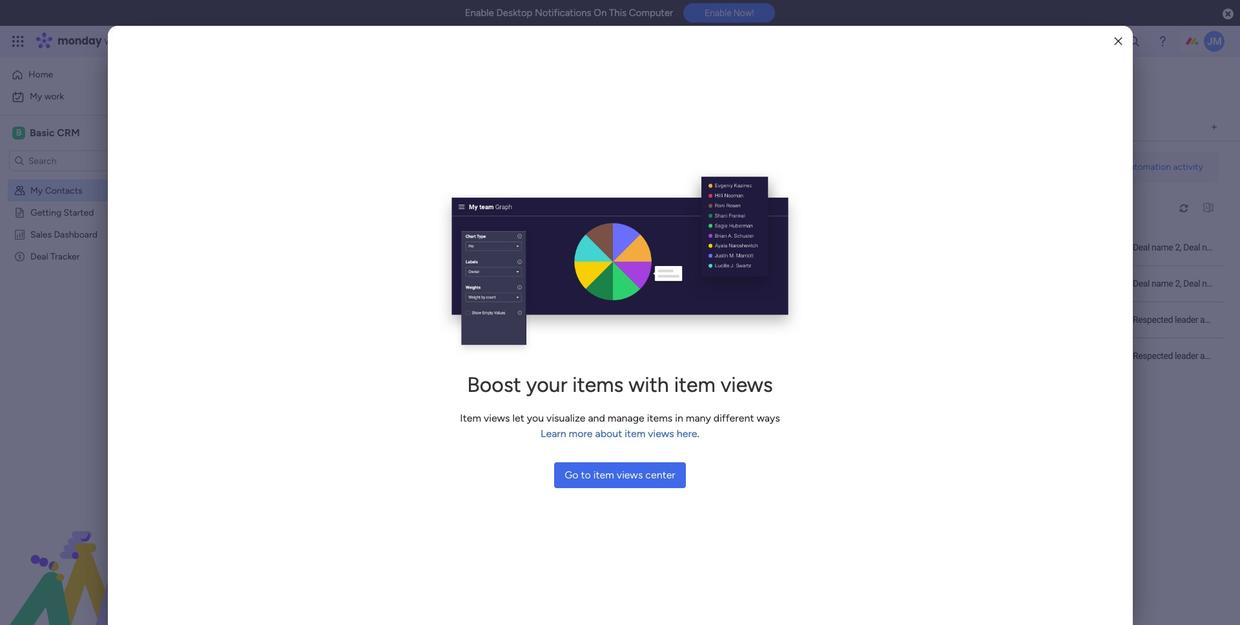 Task type: describe. For each thing, give the bounding box(es) containing it.
home option
[[8, 65, 157, 85]]

phoenix for deal name 2, deal name 5, le
[[693, 242, 725, 252]]

here
[[677, 428, 697, 440]]

home
[[28, 69, 53, 80]]

phoenix@email.com
[[481, 222, 557, 232]]

name for deal name 2, deal name 5, de
[[1152, 278, 1173, 288]]

item views let you visualize and manage items in many different ways learn more about item views here .
[[460, 412, 780, 440]]

add view image
[[1212, 123, 1217, 132]]

search everything image
[[1128, 35, 1141, 48]]

b
[[16, 127, 21, 138]]

list box containing 3h
[[623, 229, 1240, 374]]

2, for deal name 2, deal name 5, le
[[1175, 242, 1181, 252]]

respected leader and fellow member of the board.
[[1031, 314, 1220, 325]]

leilani@email.com link
[[481, 268, 556, 278]]

and inside "item views let you visualize and manage items in many different ways learn more about item views here ."
[[588, 412, 605, 424]]

filter log
[[628, 202, 664, 213]]

4 image
[[1049, 26, 1061, 41]]

hsbf
[[610, 222, 632, 232]]

integrations
[[400, 232, 449, 243]]

different
[[714, 412, 754, 424]]

le
[[1234, 242, 1240, 252]]

monday work management
[[57, 34, 201, 48]]

levy for deal name 2, deal name 5, le
[[728, 242, 746, 252]]

phoenix@email.com link
[[478, 222, 559, 232]]

3 phoenix levy from the top
[[693, 314, 746, 325]]

you
[[527, 412, 544, 424]]

home link
[[8, 65, 157, 85]]

3h for deal name 2, deal name 5, de
[[644, 278, 654, 288]]

export to excel image
[[1198, 203, 1219, 213]]

my for my contacts
[[30, 185, 43, 196]]

person button
[[682, 198, 738, 219]]

go to item views center
[[565, 469, 675, 481]]

deal for deal name 2, deal name 5, de
[[1133, 278, 1150, 288]]

help image
[[1156, 35, 1169, 48]]

enable for enable desktop notifications on this computer
[[465, 7, 494, 19]]

fellow left member
[[1114, 314, 1137, 325]]

inc
[[625, 268, 636, 278]]

management
[[130, 34, 201, 48]]

my contacts
[[30, 185, 82, 196]]

enable now! button
[[683, 3, 775, 23]]

views left the let
[[484, 412, 510, 424]]

other activities
[[639, 161, 701, 172]]

fellow down de
[[1216, 314, 1239, 325]]

deal name 2
[[693, 222, 739, 231]]

more
[[569, 428, 593, 440]]

activity
[[1173, 161, 1203, 172]]

workspace image
[[12, 126, 25, 140]]

1
[[746, 244, 749, 254]]

3 3h from the top
[[644, 314, 654, 325]]

monday
[[57, 34, 102, 48]]

getting started
[[30, 207, 94, 218]]

work for monday
[[104, 34, 128, 48]]

item inside "item views let you visualize and manage items in many different ways learn more about item views here ."
[[625, 428, 645, 440]]

lottie animation element
[[0, 495, 165, 625]]

3h for deal name 2, deal name 5, le
[[644, 242, 654, 252]]

person
[[703, 203, 731, 214]]

deal for deal tracker
[[30, 251, 48, 262]]

de
[[1234, 278, 1240, 288]]

and right the the
[[1200, 314, 1214, 325]]

to
[[581, 469, 591, 481]]

explore integrations button
[[363, 227, 454, 248]]

log
[[651, 202, 664, 213]]

pear inc
[[606, 268, 636, 278]]

deal name 3
[[693, 268, 739, 277]]

2
[[734, 222, 739, 231]]

my work option
[[8, 87, 157, 107]]

my work
[[30, 91, 64, 102]]

item
[[460, 412, 481, 424]]

filter log button
[[623, 198, 680, 219]]

madison@email.com
[[480, 245, 558, 254]]

your
[[526, 373, 567, 397]]

explore integrations
[[368, 232, 449, 243]]

notifications
[[535, 7, 591, 19]]

inc.
[[630, 245, 643, 255]]

levy for deal name 2, deal name 5, de
[[728, 278, 746, 288]]

getting
[[30, 207, 61, 218]]

&
[[432, 192, 440, 203]]

boost
[[467, 373, 521, 397]]

deal name 1
[[705, 244, 749, 254]]

deal name 2, deal name 5, de
[[1133, 278, 1240, 288]]

2 respected leader and fellow  from the top
[[1133, 350, 1240, 361]]

deal tracker
[[30, 251, 80, 262]]

other
[[639, 161, 662, 172]]

name for deal name 2
[[711, 222, 732, 231]]

Company field
[[598, 197, 644, 211]]

this
[[609, 7, 627, 19]]

explore
[[368, 232, 398, 243]]

leilani@email.com
[[484, 268, 554, 278]]

go to item views center button
[[554, 462, 686, 488]]

name for deal name 3
[[712, 268, 732, 277]]

basic
[[30, 127, 54, 139]]

about
[[595, 428, 622, 440]]

visualize
[[546, 412, 585, 424]]

dashboard
[[54, 229, 97, 240]]

views left here
[[648, 428, 674, 440]]

.
[[697, 428, 699, 440]]

center
[[645, 469, 675, 481]]

Email field
[[505, 197, 533, 211]]

now!
[[734, 8, 754, 18]]

deal for deal name 3
[[693, 268, 709, 277]]



Task type: vqa. For each thing, say whether or not it's contained in the screenshot.
second 2, from the bottom
yes



Task type: locate. For each thing, give the bounding box(es) containing it.
list box
[[0, 177, 165, 441], [623, 229, 1240, 374]]

activities
[[664, 161, 701, 172]]

name left 3
[[712, 268, 732, 277]]

enable now!
[[705, 8, 754, 18]]

automation
[[1123, 161, 1171, 172]]

in
[[675, 412, 683, 424]]

many
[[686, 412, 711, 424]]

0 vertical spatial phoenix levy
[[693, 242, 746, 252]]

leader
[[1073, 314, 1096, 325], [1175, 314, 1198, 325], [1175, 350, 1198, 361]]

select product image
[[12, 35, 25, 48]]

1 horizontal spatial item
[[625, 428, 645, 440]]

phoenix levy for deal name 2, deal name 5, le
[[693, 242, 746, 252]]

deals
[[714, 198, 736, 209]]

5,
[[1226, 242, 1232, 252], [1226, 278, 1232, 288]]

0 vertical spatial items
[[573, 373, 624, 397]]

sales
[[30, 229, 52, 240]]

1 vertical spatial 3h
[[644, 278, 654, 288]]

1 phoenix levy from the top
[[693, 242, 746, 252]]

1 vertical spatial respected leader and fellow 
[[1133, 350, 1240, 361]]

2, up of
[[1175, 278, 1181, 288]]

2 vertical spatial phoenix levy
[[693, 314, 746, 325]]

views inside button
[[617, 469, 643, 481]]

2 5, from the top
[[1226, 278, 1232, 288]]

item
[[674, 373, 715, 397], [625, 428, 645, 440], [593, 469, 614, 481]]

my
[[30, 91, 42, 102], [30, 185, 43, 196]]

filter
[[628, 202, 649, 213]]

2 vertical spatial phoenix
[[693, 314, 725, 325]]

name left le at top right
[[1202, 242, 1224, 252]]

fellow
[[1114, 314, 1137, 325], [1216, 314, 1239, 325], [1216, 350, 1239, 361]]

1 vertical spatial 5,
[[1226, 278, 1232, 288]]

bindeer
[[599, 245, 628, 255]]

boost your items with item views
[[467, 373, 773, 397]]

items
[[573, 373, 624, 397], [647, 412, 673, 424]]

my up getting
[[30, 185, 43, 196]]

learn
[[541, 428, 566, 440]]

5, for le
[[1226, 242, 1232, 252]]

on
[[594, 7, 607, 19]]

refresh image
[[1174, 203, 1194, 213]]

name up deal name 2, deal name 5, de
[[1152, 242, 1173, 252]]

0 horizontal spatial items
[[573, 373, 624, 397]]

email
[[508, 198, 530, 209]]

0 horizontal spatial work
[[44, 91, 64, 102]]

deal for deal name 2, deal name 5, le
[[1133, 242, 1150, 252]]

manage
[[608, 412, 644, 424]]

items inside "item views let you visualize and manage items in many different ways learn more about item views here ."
[[647, 412, 673, 424]]

1 horizontal spatial items
[[647, 412, 673, 424]]

fellow down board. on the bottom right
[[1216, 350, 1239, 361]]

1 3h from the top
[[644, 242, 654, 252]]

option
[[0, 179, 165, 181]]

bindeer inc.
[[599, 245, 643, 255]]

item down manage
[[625, 428, 645, 440]]

name left de
[[1202, 278, 1224, 288]]

workspace selection element
[[12, 125, 82, 141]]

go
[[565, 469, 579, 481]]

5, left le at top right
[[1226, 242, 1232, 252]]

3h
[[644, 242, 654, 252], [644, 278, 654, 288], [644, 314, 654, 325]]

1 vertical spatial item
[[625, 428, 645, 440]]

phoenix levy for deal name 2, deal name 5, de
[[693, 278, 746, 288]]

let
[[512, 412, 524, 424]]

and up about in the bottom of the page
[[588, 412, 605, 424]]

1 respected leader and fellow  from the top
[[1133, 314, 1240, 325]]

5, left de
[[1226, 278, 1232, 288]]

public dashboard image
[[14, 228, 26, 240]]

2 2, from the top
[[1175, 278, 1181, 288]]

5, for de
[[1226, 278, 1232, 288]]

deal name 2, deal name 5, le
[[1133, 242, 1240, 252]]

0 vertical spatial work
[[104, 34, 128, 48]]

and left member
[[1098, 314, 1112, 325]]

lottie animation image
[[0, 495, 165, 625]]

item right to
[[593, 469, 614, 481]]

enable inside enable now! button
[[705, 8, 731, 18]]

respected leader and fellow  down deal name 2, deal name 5, de
[[1133, 314, 1240, 325]]

None field
[[618, 87, 1227, 104]]

company
[[601, 198, 641, 209]]

1 vertical spatial work
[[44, 91, 64, 102]]

dapulse x slim image
[[1114, 36, 1122, 46]]

1 vertical spatial phoenix
[[693, 278, 725, 288]]

learn more about item views here link
[[541, 428, 697, 440]]

0 vertical spatial my
[[30, 91, 42, 102]]

items left in on the bottom right of the page
[[647, 412, 673, 424]]

work down home at top left
[[44, 91, 64, 102]]

pear
[[606, 268, 623, 278]]

1 vertical spatial 2,
[[1175, 278, 1181, 288]]

name for deal name 2, deal name 5, le
[[1152, 242, 1173, 252]]

0 vertical spatial 3h
[[644, 242, 654, 252]]

0 horizontal spatial list box
[[0, 177, 165, 441]]

and down board. on the bottom right
[[1200, 350, 1214, 361]]

automation activity
[[1123, 161, 1203, 172]]

madison@email.com link
[[477, 245, 560, 254]]

0 horizontal spatial item
[[593, 469, 614, 481]]

respected leader and fellow 
[[1133, 314, 1240, 325], [1133, 350, 1240, 361]]

ways
[[757, 412, 780, 424]]

deal for deal name 2
[[693, 222, 709, 231]]

sales dashboard
[[30, 229, 97, 240]]

jeremy miller image
[[1204, 31, 1225, 52]]

phoenix levy
[[693, 242, 746, 252], [693, 278, 746, 288], [693, 314, 746, 325]]

dapulse close image
[[1223, 8, 1234, 21]]

Deals field
[[711, 197, 740, 211]]

public board image
[[14, 206, 26, 218]]

2, up deal name 2, deal name 5, de
[[1175, 242, 1181, 252]]

with
[[629, 373, 669, 397]]

1 vertical spatial levy
[[728, 278, 746, 288]]

1 5, from the top
[[1226, 242, 1232, 252]]

contacts
[[45, 185, 82, 196]]

0 vertical spatial 5,
[[1226, 242, 1232, 252]]

my work link
[[8, 87, 157, 107]]

2 phoenix levy from the top
[[693, 278, 746, 288]]

name left "2"
[[711, 222, 732, 231]]

2 horizontal spatial item
[[674, 373, 715, 397]]

1 vertical spatial phoenix levy
[[693, 278, 746, 288]]

work inside option
[[44, 91, 64, 102]]

3 phoenix from the top
[[693, 314, 725, 325]]

1 horizontal spatial work
[[104, 34, 128, 48]]

computer
[[629, 7, 673, 19]]

respected leader and fellow  down the the
[[1133, 350, 1240, 361]]

the
[[1182, 314, 1194, 325]]

of
[[1173, 314, 1180, 325]]

2, for deal name 2, deal name 5, de
[[1175, 278, 1181, 288]]

1 levy from the top
[[728, 242, 746, 252]]

deal for deal name 1
[[705, 244, 721, 254]]

0 vertical spatial item
[[674, 373, 715, 397]]

enable left now! at the top right
[[705, 8, 731, 18]]

1 phoenix from the top
[[693, 242, 725, 252]]

2 vertical spatial 3h
[[644, 314, 654, 325]]

and
[[1098, 314, 1112, 325], [1200, 314, 1214, 325], [1200, 350, 1214, 361], [588, 412, 605, 424]]

member
[[1139, 314, 1171, 325]]

Search in workspace field
[[27, 153, 108, 168]]

work for my
[[44, 91, 64, 102]]

0 vertical spatial respected leader and fellow 
[[1133, 314, 1240, 325]]

started
[[64, 207, 94, 218]]

enable left desktop
[[465, 7, 494, 19]]

phoenix
[[693, 242, 725, 252], [693, 278, 725, 288], [693, 314, 725, 325]]

work right monday
[[104, 34, 128, 48]]

2 levy from the top
[[728, 278, 746, 288]]

list box containing my contacts
[[0, 177, 165, 441]]

items up manage
[[573, 373, 624, 397]]

1 horizontal spatial enable
[[705, 8, 731, 18]]

tracker
[[50, 251, 80, 262]]

desktop
[[496, 7, 533, 19]]

2 3h from the top
[[644, 278, 654, 288]]

2 vertical spatial levy
[[728, 314, 746, 325]]

2 vertical spatial item
[[593, 469, 614, 481]]

1 vertical spatial my
[[30, 185, 43, 196]]

1 2, from the top
[[1175, 242, 1181, 252]]

respected
[[1031, 314, 1071, 325], [1133, 314, 1173, 325], [1133, 350, 1173, 361]]

automation activity button
[[1118, 157, 1208, 177]]

column information image
[[767, 199, 777, 209]]

3 levy from the top
[[728, 314, 746, 325]]

1 vertical spatial items
[[647, 412, 673, 424]]

0 horizontal spatial enable
[[465, 7, 494, 19]]

0 vertical spatial 2,
[[1175, 242, 1181, 252]]

0 vertical spatial levy
[[728, 242, 746, 252]]

basic crm
[[30, 127, 80, 139]]

work
[[104, 34, 128, 48], [44, 91, 64, 102]]

levy
[[728, 242, 746, 252], [728, 278, 746, 288], [728, 314, 746, 325]]

my for my work
[[30, 91, 42, 102]]

views
[[721, 373, 773, 397], [484, 412, 510, 424], [648, 428, 674, 440], [617, 469, 643, 481]]

my inside list box
[[30, 185, 43, 196]]

views left center
[[617, 469, 643, 481]]

2 phoenix from the top
[[693, 278, 725, 288]]

name left 1
[[723, 244, 744, 254]]

crm
[[57, 127, 80, 139]]

deal
[[693, 222, 709, 231], [1133, 242, 1150, 252], [1183, 242, 1200, 252], [705, 244, 721, 254], [30, 251, 48, 262], [693, 268, 709, 277], [1133, 278, 1150, 288], [1183, 278, 1200, 288]]

my inside my work option
[[30, 91, 42, 102]]

enable for enable now!
[[705, 8, 731, 18]]

1 horizontal spatial list box
[[623, 229, 1240, 374]]

phoenix for deal name 2, deal name 5, de
[[693, 278, 725, 288]]

name up member
[[1152, 278, 1173, 288]]

angle down image
[[669, 204, 675, 213]]

views up the different
[[721, 373, 773, 397]]

enable desktop notifications on this computer
[[465, 7, 673, 19]]

name for deal name 1
[[723, 244, 744, 254]]

my down home at top left
[[30, 91, 42, 102]]

item up "many"
[[674, 373, 715, 397]]

0 vertical spatial phoenix
[[693, 242, 725, 252]]

board.
[[1196, 314, 1220, 325]]

item inside button
[[593, 469, 614, 481]]



